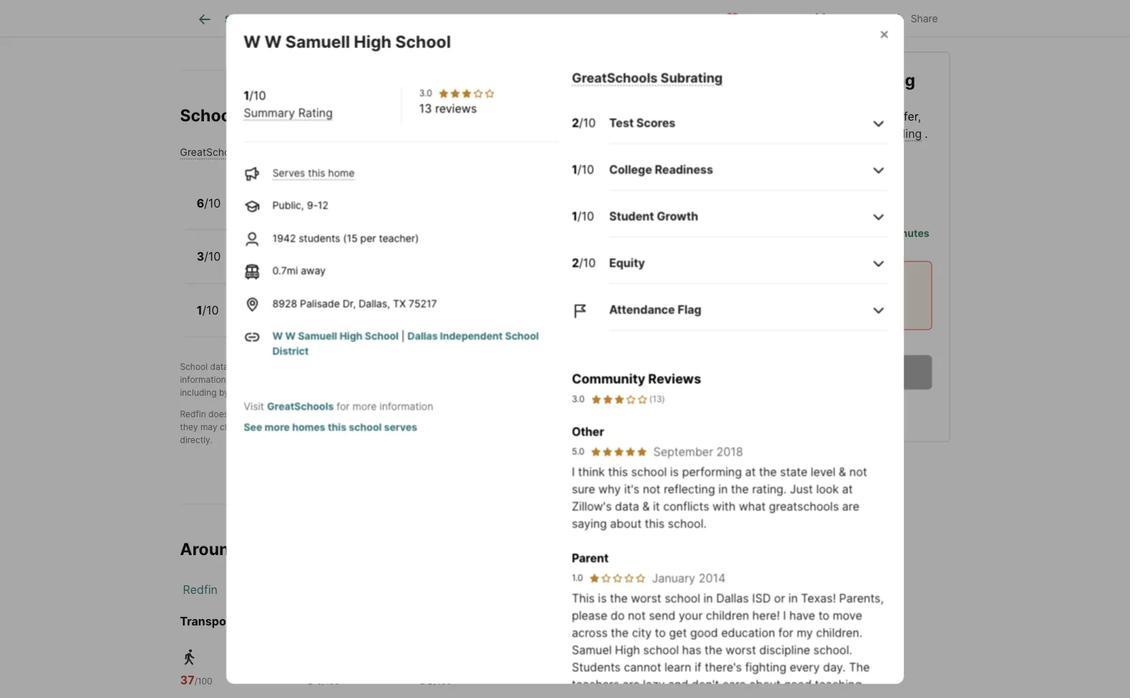 Task type: describe. For each thing, give the bounding box(es) containing it.
school up rating 5.0 out of 5 'element'
[[616, 422, 643, 433]]

this down it
[[645, 516, 665, 530]]

• left '0.3mi'
[[400, 206, 406, 218]]

/100 for 34
[[322, 677, 340, 687]]

serves
[[384, 421, 417, 433]]

redfin for redfin
[[183, 584, 218, 598]]

college
[[609, 162, 652, 176]]

/100 for 37
[[195, 677, 212, 687]]

scores
[[636, 116, 676, 130]]

prek-
[[271, 206, 297, 218]]

school inside annie webb blanton elementary school public, prek-5 • serves this home • 0.3mi
[[421, 190, 460, 204]]

school down the details
[[395, 31, 451, 51]]

1 down 3
[[197, 304, 202, 318]]

transportation
[[180, 615, 264, 629]]

are up enrollment
[[516, 409, 529, 420]]

this down visit greatschools for more information
[[328, 421, 346, 433]]

and up desired
[[566, 362, 581, 372]]

1 horizontal spatial at
[[842, 482, 853, 496]]

samuel
[[572, 643, 612, 657]]

investigation
[[431, 375, 483, 385]]

favorite button
[[713, 3, 796, 33]]

0 vertical spatial worst
[[631, 591, 661, 605]]

& inside tab
[[499, 13, 505, 25]]

the up what
[[731, 482, 749, 496]]

1 /10 for student
[[572, 209, 594, 223]]

1 vertical spatial 3.0
[[572, 394, 585, 404]]

readiness
[[655, 162, 713, 176]]

in down 2014
[[704, 591, 713, 605]]

6 /10
[[197, 196, 221, 210]]

this inside piedmont global academy public, 6-8 • serves this home • 1.3mi
[[335, 260, 353, 272]]

0 horizontal spatial for
[[336, 400, 350, 413]]

• right the 8
[[291, 260, 297, 272]]

isd
[[752, 591, 771, 605]]

endorse
[[247, 409, 280, 420]]

greatschools down "visiting"
[[267, 400, 334, 413]]

buyers
[[536, 362, 564, 372]]

the seller has accepted an offer, and this property is now
[[744, 109, 922, 140]]

1 vertical spatial blanton
[[325, 615, 368, 629]]

summary inside 1 /10 summary rating
[[243, 105, 295, 119]]

1 vertical spatial rating
[[295, 146, 325, 159]]

first
[[296, 375, 312, 385]]

send
[[649, 608, 676, 623]]

home inside piedmont global academy public, 6-8 • serves this home • 1.3mi
[[356, 260, 382, 272]]

i inside this is the worst school in dallas isd or in texas! parents, please do not send your children here! i have to move across the city to get good education for my children. samuel high school has the worst discipline school. students cannot learn if there's fighting every day. the teachers are lazy and don't care about good teaching.
[[783, 608, 786, 623]]

/10 left equity
[[579, 256, 596, 270]]

parent
[[572, 551, 609, 565]]

serves inside w w samuell high school dialog
[[272, 166, 305, 179]]

school inside the i think this school is performing at the state level & not sure why it's not reflecting in the rating. just look at zillow's data & it conflicts with what greatschools are saying about this school.
[[631, 465, 667, 479]]

0 horizontal spatial more
[[264, 421, 290, 433]]

to down send
[[655, 626, 666, 640]]

serves inside piedmont global academy public, 6-8 • serves this home • 1.3mi
[[300, 260, 333, 272]]

greatschools up test
[[572, 69, 658, 85]]

visit greatschools for more information
[[243, 400, 433, 413]]

nonprofit
[[358, 362, 395, 372]]

dallas independent school district
[[272, 330, 539, 357]]

w w samuell high school element
[[243, 14, 468, 52]]

school. inside this is the worst school in dallas isd or in texas! parents, please do not send your children here! i have to move across the city to get good education for my children. samuel high school has the worst discipline school. students cannot learn if there's fighting every day. the teachers are lazy and don't care about good teaching.
[[814, 643, 853, 657]]

1 horizontal spatial more
[[352, 400, 377, 413]]

elementary
[[354, 190, 418, 204]]

share
[[911, 13, 939, 25]]

schools inside tab
[[591, 13, 630, 25]]

or inside this is the worst school in dallas isd or in texas! parents, please do not send your children here! i have to move across the city to get good education for my children. samuel high school has the worst discipline school. students cannot learn if there's fighting every day. the teachers are lazy and don't care about good teaching.
[[774, 591, 785, 605]]

1 vertical spatial worst
[[726, 643, 756, 657]]

this up public, 9-12
[[308, 166, 325, 179]]

school down service
[[452, 422, 479, 433]]

greatschools link
[[267, 400, 334, 413]]

this up see more homes this school serves
[[337, 409, 352, 420]]

guaranteed
[[301, 422, 348, 433]]

school inside school service boundaries are intended to be used as a reference only; they may change and are not
[[405, 409, 433, 420]]

other
[[572, 424, 604, 438]]

including
[[180, 388, 217, 398]]

typically
[[864, 212, 903, 224]]

2 their from the left
[[540, 375, 558, 385]]

dallas inside dallas independent school district
[[408, 330, 438, 342]]

about inside tami carter typically replies in about
[[851, 227, 878, 240]]

fighting
[[745, 660, 787, 674]]

student
[[609, 209, 654, 223]]

are down endorse
[[270, 422, 283, 433]]

12 inside the w w samuell high school public, 9-12 • serves this home • 0.7mi
[[282, 313, 293, 325]]

school. inside the i think this school is performing at the state level & not sure why it's not reflecting in the rating. just look at zillow's data & it conflicts with what greatschools are saying about this school.
[[668, 516, 707, 530]]

home inside the w w samuell high school public, 9-12 • serves this home • 0.7mi
[[360, 313, 387, 325]]

w w samuell high school dialog
[[226, 14, 905, 699]]

overview tab
[[275, 2, 352, 37]]

0 horizontal spatial rating 3.0 out of 5 element
[[438, 87, 495, 99]]

• down tx
[[390, 313, 395, 325]]

favorite
[[746, 13, 784, 25]]

1 /10 for college
[[572, 162, 594, 176]]

public, 9-12
[[272, 199, 328, 211]]

near
[[267, 615, 292, 629]]

1 horizontal spatial good
[[784, 678, 812, 692]]

serves this home link
[[272, 166, 355, 179]]

first step, and conduct their own investigation to determine their desired schools or school districts, including by contacting and visiting the schools themselves.
[[180, 375, 702, 398]]

about inside this is the worst school in dallas isd or in texas! parents, please do not send your children here! i have to move across the city to get good education for my children. samuel high school has the worst discipline school. students cannot learn if there's fighting every day. the teachers are lazy and don't care about good teaching.
[[749, 678, 781, 692]]

/10 left student
[[577, 209, 594, 223]]

0 horizontal spatial schools
[[342, 388, 373, 398]]

the up there's
[[705, 643, 723, 657]]

w w samuell high school
[[243, 31, 451, 51]]

not right level on the bottom right
[[850, 465, 867, 479]]

visit
[[243, 400, 264, 413]]

0 vertical spatial data
[[210, 362, 228, 372]]

school inside first step, and conduct their own investigation to determine their desired schools or school districts, including by contacting and visiting the schools themselves.
[[638, 375, 665, 385]]

verify
[[427, 422, 450, 433]]

not inside school service boundaries are intended to be used as a reference only; they may change and are not
[[286, 422, 299, 433]]

1942
[[272, 232, 296, 244]]

/10 left test
[[579, 116, 596, 130]]

determine
[[496, 375, 537, 385]]

0 vertical spatial a
[[350, 362, 355, 372]]

2 vertical spatial &
[[643, 499, 650, 513]]

2 for test scores
[[572, 116, 579, 130]]

offer,
[[893, 109, 922, 123]]

replies
[[806, 227, 837, 240]]

5.0
[[572, 446, 584, 457]]

1 vertical spatial pending
[[878, 126, 923, 140]]

1 horizontal spatial 5
[[881, 227, 888, 240]]

dr,
[[343, 297, 356, 309]]

see more homes this school serves
[[243, 421, 417, 433]]

the up rating.
[[759, 465, 777, 479]]

in up have at right bottom
[[789, 591, 798, 605]]

are inside this is the worst school in dallas isd or in texas! parents, please do not send your children here! i have to move across the city to get good education for my children. samuel high school has the worst discipline school. students cannot learn if there's fighting every day. the teachers are lazy and don't care about good teaching.
[[623, 678, 640, 692]]

piedmont
[[237, 244, 291, 258]]

and up the contacting
[[229, 375, 244, 385]]

public, inside w w samuell high school dialog
[[272, 199, 304, 211]]

directly.
[[180, 435, 213, 446]]

w w samuell high school |
[[272, 330, 408, 342]]

subrating
[[661, 69, 723, 85]]

a inside school service boundaries are intended to be used as a reference only; they may change and are not
[[627, 409, 632, 420]]

x-out
[[834, 13, 861, 25]]

not inside this is the worst school in dallas isd or in texas! parents, please do not send your children here! i have to move across the city to get good education for my children. samuel high school has the worst discipline school. students cannot learn if there's fighting every day. the teachers are lazy and don't care about good teaching.
[[628, 608, 646, 623]]

accepted
[[823, 109, 874, 123]]

the inside this is the worst school in dallas isd or in texas! parents, please do not send your children here! i have to move across the city to get good education for my children. samuel high school has the worst discipline school. students cannot learn if there's fighting every day. the teachers are lazy and don't care about good teaching.
[[849, 660, 870, 674]]

property details
[[368, 13, 444, 25]]

texas!
[[801, 591, 836, 605]]

academy
[[332, 244, 385, 258]]

the inside the guaranteed to be accurate. to verify school enrollment eligibility, contact the school district directly.
[[601, 422, 614, 433]]

search link
[[196, 11, 259, 28]]

community
[[572, 371, 645, 387]]

school down information.
[[349, 421, 382, 433]]

greatschools up step,
[[291, 362, 345, 372]]

34 /100
[[307, 674, 340, 688]]

and inside this is the worst school in dallas isd or in texas! parents, please do not send your children here! i have to move across the city to get good education for my children. samuel high school has the worst discipline school. students cannot learn if there's fighting every day. the teachers are lazy and don't care about good teaching.
[[668, 678, 689, 692]]

greatschools up the 6 /10
[[180, 146, 244, 159]]

greatschools subrating link
[[572, 69, 723, 85]]

redfin inside the , a nonprofit organization. redfin recommends buyers and renters use greatschools information and ratings as a
[[452, 362, 478, 372]]

september
[[653, 445, 713, 459]]

attendance flag button
[[609, 290, 887, 331]]

annie webb blanton elementary school public, prek-5 • serves this home • 0.3mi
[[237, 190, 460, 218]]

13
[[419, 101, 432, 115]]

lazy
[[643, 678, 665, 692]]

not up it
[[643, 482, 661, 496]]

get
[[669, 626, 687, 640]]

75217
[[409, 297, 437, 309]]

discipline
[[759, 643, 810, 657]]

school up learn
[[643, 643, 679, 657]]

1 horizontal spatial schools
[[593, 375, 625, 385]]

pending link
[[878, 126, 923, 140]]

1 vertical spatial or
[[283, 409, 291, 420]]

0 horizontal spatial 3.0
[[419, 88, 432, 98]]

property
[[368, 13, 410, 25]]

this up why
[[608, 465, 628, 479]]

this home is pending
[[744, 70, 916, 90]]

6-
[[271, 260, 282, 272]]

contacting
[[232, 388, 275, 398]]

2 vertical spatial 1 /10
[[197, 304, 219, 318]]

to down texas!
[[819, 608, 830, 623]]

around
[[180, 540, 240, 560]]

greatschools summary rating
[[180, 146, 325, 159]]

guaranteed to be accurate. to verify school enrollment eligibility, contact the school district directly.
[[180, 422, 674, 446]]

carter for tami carter
[[835, 181, 872, 195]]

an
[[877, 109, 890, 123]]

away
[[301, 265, 326, 277]]

schools tab
[[575, 2, 646, 37]]

performing
[[682, 465, 742, 479]]

samuell for w w samuell high school |
[[298, 330, 337, 342]]

• right the prek-
[[306, 206, 312, 218]]

this inside the seller has accepted an offer, and this property is now
[[767, 126, 787, 140]]

dallas,
[[359, 297, 390, 309]]

as inside school service boundaries are intended to be used as a reference only; they may change and are not
[[615, 409, 625, 420]]

/10 down 3 /10
[[202, 304, 219, 318]]

this for this home is pending
[[744, 70, 779, 90]]

please
[[572, 608, 607, 623]]

provided
[[240, 362, 276, 372]]

is up accepted
[[832, 70, 846, 90]]

student growth button
[[609, 196, 887, 237]]

to
[[414, 422, 424, 433]]

have
[[790, 608, 815, 623]]

Write a message... text field
[[756, 270, 921, 322]]

x-
[[834, 13, 844, 25]]

this is the worst school in dallas isd or in texas! parents, please do not send your children here! i have to move across the city to get good education for my children. samuel high school has the worst discipline school. students cannot learn if there's fighting every day. the teachers are lazy and don't care about good teaching.
[[572, 591, 884, 692]]

2014
[[699, 571, 726, 585]]



Task type: locate. For each thing, give the bounding box(es) containing it.
0 vertical spatial by
[[278, 362, 288, 372]]

1 horizontal spatial worst
[[726, 643, 756, 657]]

0 vertical spatial samuell
[[285, 31, 350, 51]]

0 horizontal spatial 9-
[[271, 313, 282, 325]]

high inside this is the worst school in dallas isd or in texas! parents, please do not send your children here! i have to move across the city to get good education for my children. samuel high school has the worst discipline school. students cannot learn if there's fighting every day. the teachers are lazy and don't care about good teaching.
[[615, 643, 640, 657]]

worst up send
[[631, 591, 661, 605]]

information down themselves.
[[379, 400, 433, 413]]

2 horizontal spatial a
[[627, 409, 632, 420]]

0 vertical spatial redfin
[[452, 362, 478, 372]]

information inside w w samuell high school dialog
[[379, 400, 433, 413]]

independent
[[440, 330, 503, 342]]

not up city at the bottom of the page
[[628, 608, 646, 623]]

rating up serves this home link
[[298, 105, 333, 119]]

for
[[336, 400, 350, 413], [779, 626, 794, 640]]

dallas redfin agenttami carter image
[[744, 181, 794, 232]]

1 horizontal spatial their
[[540, 375, 558, 385]]

for up discipline
[[779, 626, 794, 640]]

the down do
[[611, 626, 629, 640]]

• left 1.3mi
[[385, 260, 391, 272]]

look
[[816, 482, 839, 496]]

property details tab
[[352, 2, 460, 37]]

public, inside piedmont global academy public, 6-8 • serves this home • 1.3mi
[[237, 260, 269, 272]]

is inside the seller has accepted an offer, and this property is now
[[841, 126, 849, 140]]

2 /10 left equity
[[572, 256, 596, 270]]

2 horizontal spatial &
[[839, 465, 846, 479]]

0 vertical spatial more
[[352, 400, 377, 413]]

homes
[[292, 421, 325, 433]]

be down information.
[[361, 422, 372, 433]]

dallas up children
[[716, 591, 749, 605]]

in up with
[[718, 482, 728, 496]]

reflecting
[[664, 482, 715, 496]]

in inside the i think this school is performing at the state level & not sure why it's not reflecting in the rating. just look at zillow's data & it conflicts with what greatschools are saying about this school.
[[718, 482, 728, 496]]

/100 inside 34 /100
[[322, 677, 340, 687]]

school inside dallas independent school district
[[505, 330, 539, 342]]

own
[[412, 375, 429, 385]]

tami for tami carter
[[806, 181, 833, 195]]

1 vertical spatial 12
[[282, 313, 293, 325]]

community reviews
[[572, 371, 701, 387]]

/10 up summary rating link
[[249, 88, 266, 102]]

1 vertical spatial has
[[682, 643, 702, 657]]

& right level on the bottom right
[[839, 465, 846, 479]]

2 tami from the top
[[806, 212, 828, 224]]

1 vertical spatial good
[[784, 678, 812, 692]]

2 vertical spatial a
[[627, 409, 632, 420]]

rating up serves this home
[[295, 146, 325, 159]]

overview
[[291, 13, 336, 25]]

1 left student
[[572, 209, 577, 223]]

sale & tax history tab
[[460, 2, 575, 37]]

tami
[[806, 181, 833, 195], [806, 212, 828, 224]]

0 vertical spatial 9-
[[307, 199, 318, 211]]

& left it
[[643, 499, 650, 513]]

2 horizontal spatial about
[[851, 227, 878, 240]]

0 vertical spatial pending
[[850, 70, 916, 90]]

redfin
[[452, 362, 478, 372], [180, 409, 206, 420], [183, 584, 218, 598]]

be inside school service boundaries are intended to be used as a reference only; they may change and are not
[[580, 409, 590, 420]]

1 horizontal spatial schools
[[591, 13, 630, 25]]

samuell for w w samuell high school
[[285, 31, 350, 51]]

12 up "students"
[[318, 199, 328, 211]]

redfin up investigation
[[452, 362, 478, 372]]

and down endorse
[[252, 422, 268, 433]]

this
[[744, 70, 779, 90], [572, 591, 595, 605]]

data up including
[[210, 362, 228, 372]]

0 horizontal spatial 5
[[297, 206, 304, 218]]

rating 5.0 out of 5 element
[[590, 446, 648, 458]]

blanton
[[308, 190, 351, 204], [325, 615, 368, 629]]

property
[[790, 126, 837, 140]]

districts,
[[667, 375, 702, 385]]

2 horizontal spatial or
[[774, 591, 785, 605]]

0 vertical spatial 2
[[572, 116, 579, 130]]

0 horizontal spatial schools
[[180, 105, 245, 126]]

level
[[811, 465, 836, 479]]

samuell for w w samuell high school public, 9-12 • serves this home • 0.7mi
[[266, 297, 311, 311]]

2 vertical spatial redfin
[[183, 584, 218, 598]]

1 /100 from the left
[[195, 677, 212, 687]]

36 /100
[[419, 674, 452, 688]]

rating 3.0 out of 5 element up reviews
[[438, 87, 495, 99]]

0 horizontal spatial good
[[690, 626, 718, 640]]

0 vertical spatial 12
[[318, 199, 328, 211]]

8928 palisade dr, dallas, tx 75217
[[272, 297, 437, 309]]

5 down webb
[[297, 206, 304, 218]]

greatschools summary rating link
[[180, 146, 325, 159]]

0 horizontal spatial a
[[289, 375, 293, 385]]

1 horizontal spatial i
[[783, 608, 786, 623]]

0 vertical spatial i
[[572, 465, 575, 479]]

/10 left college
[[577, 162, 594, 176]]

school. up day.
[[814, 643, 853, 657]]

0 horizontal spatial 0.7mi
[[272, 265, 298, 277]]

2 for equity
[[572, 256, 579, 270]]

high for w w samuell high school |
[[339, 330, 362, 342]]

i left think
[[572, 465, 575, 479]]

0 horizontal spatial /100
[[195, 677, 212, 687]]

is left provided
[[231, 362, 237, 372]]

9- right webb
[[307, 199, 318, 211]]

(15
[[343, 232, 357, 244]]

2 /10 for test scores
[[572, 116, 596, 130]]

1 inside 1 /10 summary rating
[[243, 88, 249, 102]]

has up property
[[800, 109, 819, 123]]

guarantee
[[293, 409, 335, 420]]

information inside the , a nonprofit organization. redfin recommends buyers and renters use greatschools information and ratings as a
[[180, 375, 226, 385]]

rating inside 1 /10 summary rating
[[298, 105, 333, 119]]

0 vertical spatial schools
[[591, 13, 630, 25]]

0.7mi
[[272, 265, 298, 277], [398, 313, 424, 325]]

now
[[853, 126, 875, 140]]

eligibility,
[[527, 422, 565, 433]]

has inside the seller has accepted an offer, and this property is now
[[800, 109, 819, 123]]

1 horizontal spatial as
[[615, 409, 625, 420]]

1 vertical spatial 9-
[[271, 313, 282, 325]]

pending up an
[[850, 70, 916, 90]]

school up including
[[180, 362, 208, 372]]

2 /10 for equity
[[572, 256, 596, 270]]

5 inside annie webb blanton elementary school public, prek-5 • serves this home • 0.3mi
[[297, 206, 304, 218]]

1 /10 down 3 /10
[[197, 304, 219, 318]]

greatschools
[[769, 499, 839, 513]]

alert
[[744, 333, 921, 344]]

serves down global
[[300, 260, 333, 272]]

to inside school service boundaries are intended to be used as a reference only; they may change and are not
[[569, 409, 578, 420]]

• down 8928
[[296, 313, 302, 325]]

i inside the i think this school is performing at the state level & not sure why it's not reflecting in the rating. just look at zillow's data & it conflicts with what greatschools are saying about this school.
[[572, 465, 575, 479]]

or down use
[[627, 375, 636, 385]]

0 vertical spatial be
[[580, 409, 590, 420]]

1 vertical spatial as
[[615, 409, 625, 420]]

0 vertical spatial tami
[[806, 181, 833, 195]]

1 horizontal spatial 9-
[[307, 199, 318, 211]]

high up ,
[[339, 330, 362, 342]]

the up do
[[610, 591, 628, 605]]

0 horizontal spatial be
[[361, 422, 372, 433]]

2
[[572, 116, 579, 130], [572, 256, 579, 270]]

palisade
[[300, 297, 340, 309]]

and down ,
[[337, 375, 352, 385]]

by inside first step, and conduct their own investigation to determine their desired schools or school districts, including by contacting and visiting the schools themselves.
[[219, 388, 229, 398]]

0 horizontal spatial information
[[180, 375, 226, 385]]

a left reference
[[627, 409, 632, 420]]

pending .
[[878, 126, 929, 140]]

0.7mi inside w w samuell high school dialog
[[272, 265, 298, 277]]

not up change
[[231, 409, 244, 420]]

9- inside w w samuell high school dialog
[[307, 199, 318, 211]]

w w samuell high school public, 9-12 • serves this home • 0.7mi
[[237, 297, 424, 325]]

0 vertical spatial &
[[499, 13, 505, 25]]

2018
[[717, 445, 743, 459]]

reviews
[[648, 371, 701, 387]]

used
[[593, 409, 613, 420]]

their down buyers
[[540, 375, 558, 385]]

about down typically on the right top of the page
[[851, 227, 878, 240]]

to inside first step, and conduct their own investigation to determine their desired schools or school districts, including by contacting and visiting the schools themselves.
[[485, 375, 493, 385]]

3
[[197, 250, 204, 264]]

this right around
[[244, 540, 275, 560]]

st
[[371, 615, 383, 629]]

0 vertical spatial 0.7mi
[[272, 265, 298, 277]]

i left have at right bottom
[[783, 608, 786, 623]]

greatschools inside the , a nonprofit organization. redfin recommends buyers and renters use greatschools information and ratings as a
[[632, 362, 687, 372]]

0 vertical spatial the
[[744, 109, 765, 123]]

0 vertical spatial 3.0
[[419, 88, 432, 98]]

0 horizontal spatial or
[[283, 409, 291, 420]]

1 horizontal spatial by
[[278, 362, 288, 372]]

home inside annie webb blanton elementary school public, prek-5 • serves this home • 0.3mi
[[371, 206, 397, 218]]

a
[[350, 362, 355, 372], [289, 375, 293, 385], [627, 409, 632, 420]]

0 horizontal spatial their
[[391, 375, 409, 385]]

carter inside tami carter typically replies in about
[[831, 212, 861, 224]]

or inside first step, and conduct their own investigation to determine their desired schools or school districts, including by contacting and visiting the schools themselves.
[[627, 375, 636, 385]]

serves up "students"
[[315, 206, 348, 218]]

serves inside annie webb blanton elementary school public, prek-5 • serves this home • 0.3mi
[[315, 206, 348, 218]]

rating 1.0 out of 5 element
[[589, 573, 646, 584]]

1.3mi
[[394, 260, 418, 272]]

are down cannot
[[623, 678, 640, 692]]

1 vertical spatial school.
[[814, 643, 853, 657]]

the inside first step, and conduct their own investigation to determine their desired schools or school districts, including by contacting and visiting the schools themselves.
[[326, 388, 340, 398]]

2 left test
[[572, 116, 579, 130]]

9- inside the w w samuell high school public, 9-12 • serves this home • 0.7mi
[[271, 313, 282, 325]]

data inside the i think this school is performing at the state level & not sure why it's not reflecting in the rating. just look at zillow's data & it conflicts with what greatschools are saying about this school.
[[615, 499, 639, 513]]

1 horizontal spatial information
[[379, 400, 433, 413]]

carter up replies
[[831, 212, 861, 224]]

1 vertical spatial tami
[[806, 212, 828, 224]]

this for this is the worst school in dallas isd or in texas! parents, please do not send your children here! i have to move across the city to get good education for my children. samuel high school has the worst discipline school. students cannot learn if there's fighting every day. the teachers are lazy and don't care about good teaching.
[[572, 591, 595, 605]]

school up (13)
[[638, 375, 665, 385]]

samuell inside the w w samuell high school public, 9-12 • serves this home • 0.7mi
[[266, 297, 311, 311]]

here!
[[753, 608, 780, 623]]

1 horizontal spatial has
[[800, 109, 819, 123]]

9- down 8928
[[271, 313, 282, 325]]

37
[[180, 674, 195, 688]]

serves up webb
[[272, 166, 305, 179]]

1 vertical spatial i
[[783, 608, 786, 623]]

the
[[326, 388, 340, 398], [601, 422, 614, 433], [759, 465, 777, 479], [731, 482, 749, 496], [610, 591, 628, 605], [611, 626, 629, 640], [705, 643, 723, 657]]

transportation near 2617 blanton st
[[180, 615, 383, 629]]

blanton inside annie webb blanton elementary school public, prek-5 • serves this home • 0.3mi
[[308, 190, 351, 204]]

children
[[706, 608, 749, 623]]

schools down the renters
[[593, 375, 625, 385]]

to up contact
[[569, 409, 578, 420]]

high down property
[[354, 31, 391, 51]]

to down recommends
[[485, 375, 493, 385]]

sale & tax history
[[476, 13, 559, 25]]

|
[[401, 330, 405, 342]]

tami for tami carter typically replies in about
[[806, 212, 828, 224]]

the
[[744, 109, 765, 123], [849, 660, 870, 674]]

public, inside the w w samuell high school public, 9-12 • serves this home • 0.7mi
[[237, 313, 269, 325]]

greatschools subrating
[[572, 69, 723, 85]]

1 left college
[[572, 162, 577, 176]]

by
[[278, 362, 288, 372], [219, 388, 229, 398]]

college readiness button
[[609, 149, 887, 190]]

1 vertical spatial for
[[779, 626, 794, 640]]

1 vertical spatial be
[[361, 422, 372, 433]]

0 vertical spatial as
[[277, 375, 286, 385]]

this inside annie webb blanton elementary school public, prek-5 • serves this home • 0.3mi
[[350, 206, 368, 218]]

good
[[690, 626, 718, 640], [784, 678, 812, 692]]

high inside the w w samuell high school public, 9-12 • serves this home • 0.7mi
[[314, 297, 340, 311]]

1 vertical spatial more
[[264, 421, 290, 433]]

0.7mi inside the w w samuell high school public, 9-12 • serves this home • 0.7mi
[[398, 313, 424, 325]]

are inside the i think this school is performing at the state level & not sure why it's not reflecting in the rating. just look at zillow's data & it conflicts with what greatschools are saying about this school.
[[842, 499, 860, 513]]

2 horizontal spatial /100
[[434, 677, 452, 687]]

and
[[744, 126, 764, 140], [566, 362, 581, 372], [229, 375, 244, 385], [337, 375, 352, 385], [277, 388, 293, 398], [252, 422, 268, 433], [668, 678, 689, 692]]

/100 inside 36 /100
[[434, 677, 452, 687]]

0 vertical spatial for
[[336, 400, 350, 413]]

public, down piedmont
[[237, 260, 269, 272]]

and up greatschools link
[[277, 388, 293, 398]]

1
[[243, 88, 249, 102], [572, 162, 577, 176], [572, 209, 577, 223], [197, 304, 202, 318]]

0 vertical spatial has
[[800, 109, 819, 123]]

redfin link
[[183, 584, 218, 598]]

1 horizontal spatial this
[[744, 70, 779, 90]]

college readiness
[[609, 162, 713, 176]]

this inside the w w samuell high school public, 9-12 • serves this home • 0.7mi
[[340, 313, 357, 325]]

annie
[[237, 190, 270, 204]]

and inside the seller has accepted an offer, and this property is now
[[744, 126, 764, 140]]

about inside the i think this school is performing at the state level & not sure why it's not reflecting in the rating. just look at zillow's data & it conflicts with what greatschools are saying about this school.
[[610, 516, 642, 530]]

0 horizontal spatial by
[[219, 388, 229, 398]]

renters
[[584, 362, 613, 372]]

school left the |
[[365, 330, 399, 342]]

3 /100 from the left
[[434, 677, 452, 687]]

to inside the guaranteed to be accurate. to verify school enrollment eligibility, contact the school district directly.
[[350, 422, 359, 433]]

are right greatschools
[[842, 499, 860, 513]]

0 horizontal spatial &
[[499, 13, 505, 25]]

teacher)
[[379, 232, 419, 244]]

redfin does not endorse or guarantee this information.
[[180, 409, 403, 420]]

school up recommends
[[505, 330, 539, 342]]

2 /10 left test
[[572, 116, 596, 130]]

2 vertical spatial about
[[749, 678, 781, 692]]

1 vertical spatial &
[[839, 465, 846, 479]]

1 vertical spatial 2 /10
[[572, 256, 596, 270]]

high for w w samuell high school public, 9-12 • serves this home • 0.7mi
[[314, 297, 340, 311]]

more down endorse
[[264, 421, 290, 433]]

8
[[282, 260, 289, 272]]

as right used in the right bottom of the page
[[615, 409, 625, 420]]

/10 inside 1 /10 summary rating
[[249, 88, 266, 102]]

0 vertical spatial schools
[[593, 375, 625, 385]]

day.
[[823, 660, 846, 674]]

care
[[722, 678, 746, 692]]

webb
[[273, 190, 305, 204]]

1 vertical spatial schools
[[180, 105, 245, 126]]

what
[[739, 499, 766, 513]]

teachers
[[572, 678, 619, 692]]

summary down summary rating link
[[247, 146, 292, 159]]

1 vertical spatial this
[[572, 591, 595, 605]]

data
[[210, 362, 228, 372], [615, 499, 639, 513]]

school up your
[[665, 591, 700, 605]]

1 /10 left college
[[572, 162, 594, 176]]

is
[[832, 70, 846, 90], [841, 126, 849, 140], [231, 362, 237, 372], [670, 465, 679, 479], [598, 591, 607, 605]]

your
[[679, 608, 703, 623]]

, a nonprofit organization. redfin recommends buyers and renters use greatschools information and ratings as a
[[180, 362, 687, 385]]

and down learn
[[668, 678, 689, 692]]

organization.
[[397, 362, 450, 372]]

high for w w samuell high school
[[354, 31, 391, 51]]

0 horizontal spatial i
[[572, 465, 575, 479]]

about
[[851, 227, 878, 240], [610, 516, 642, 530], [749, 678, 781, 692]]

0 vertical spatial carter
[[835, 181, 872, 195]]

the left seller
[[744, 109, 765, 123]]

enrollment
[[481, 422, 524, 433]]

1 horizontal spatial school.
[[814, 643, 853, 657]]

good down 'every'
[[784, 678, 812, 692]]

pending
[[850, 70, 916, 90], [878, 126, 923, 140]]

is up please
[[598, 591, 607, 605]]

is inside this is the worst school in dallas isd or in texas! parents, please do not send your children here! i have to move across the city to get good education for my children. samuel high school has the worst discipline school. students cannot learn if there's fighting every day. the teachers are lazy and don't care about good teaching.
[[598, 591, 607, 605]]

5 down typically on the right top of the page
[[881, 227, 888, 240]]

in inside tami carter typically replies in about
[[840, 227, 848, 240]]

contact
[[567, 422, 598, 433]]

rating 3.0 out of 5 element up used in the right bottom of the page
[[590, 393, 648, 406]]

serves inside the w w samuell high school public, 9-12 • serves this home • 0.7mi
[[304, 313, 337, 325]]

1 2 /10 from the top
[[572, 116, 596, 130]]

this down seller
[[767, 126, 787, 140]]

1 vertical spatial a
[[289, 375, 293, 385]]

12 inside w w samuell high school dialog
[[318, 199, 328, 211]]

0 horizontal spatial dallas
[[408, 330, 438, 342]]

samuell down 0.7mi away
[[266, 297, 311, 311]]

x-out button
[[802, 3, 873, 33]]

as inside the , a nonprofit organization. redfin recommends buyers and renters use greatschools information and ratings as a
[[277, 375, 286, 385]]

rating 3.0 out of 5 element
[[438, 87, 495, 99], [590, 393, 648, 406]]

/10
[[249, 88, 266, 102], [579, 116, 596, 130], [577, 162, 594, 176], [204, 196, 221, 210], [577, 209, 594, 223], [204, 250, 221, 264], [579, 256, 596, 270], [202, 304, 219, 318]]

a left the first
[[289, 375, 293, 385]]

0 vertical spatial dallas
[[408, 330, 438, 342]]

1 horizontal spatial data
[[615, 499, 639, 513]]

about down it's
[[610, 516, 642, 530]]

2 /100 from the left
[[322, 677, 340, 687]]

1 vertical spatial dallas
[[716, 591, 749, 605]]

1 horizontal spatial dallas
[[716, 591, 749, 605]]

2 2 from the top
[[572, 256, 579, 270]]

37 /100
[[180, 674, 212, 688]]

1 horizontal spatial for
[[779, 626, 794, 640]]

3.0 down desired
[[572, 394, 585, 404]]

teaching.
[[815, 678, 865, 692]]

0 horizontal spatial 12
[[282, 313, 293, 325]]

and inside school service boundaries are intended to be used as a reference only; they may change and are not
[[252, 422, 268, 433]]

schools up greatschools summary rating
[[180, 105, 245, 126]]

tami inside tami carter typically replies in about
[[806, 212, 828, 224]]

0 horizontal spatial data
[[210, 362, 228, 372]]

for inside this is the worst school in dallas isd or in texas! parents, please do not send your children here! i have to move across the city to get good education for my children. samuel high school has the worst discipline school. students cannot learn if there's fighting every day. the teachers are lazy and don't care about good teaching.
[[779, 626, 794, 640]]

by down the district
[[278, 362, 288, 372]]

1 vertical spatial about
[[610, 516, 642, 530]]

1 horizontal spatial a
[[350, 362, 355, 372]]

1 horizontal spatial the
[[849, 660, 870, 674]]

1 vertical spatial at
[[842, 482, 853, 496]]

1 horizontal spatial rating 3.0 out of 5 element
[[590, 393, 648, 406]]

be inside the guaranteed to be accurate. to verify school enrollment eligibility, contact the school district directly.
[[361, 422, 372, 433]]

their up themselves.
[[391, 375, 409, 385]]

1 /10 summary rating
[[243, 88, 333, 119]]

2 2 /10 from the top
[[572, 256, 596, 270]]

1 vertical spatial summary
[[247, 146, 292, 159]]

redfin up they
[[180, 409, 206, 420]]

& left tax
[[499, 13, 505, 25]]

public, up 1942 at the left top of page
[[272, 199, 304, 211]]

this down dr,
[[340, 313, 357, 325]]

school inside the w w samuell high school public, 9-12 • serves this home • 0.7mi
[[343, 297, 381, 311]]

my
[[797, 626, 813, 640]]

1 vertical spatial information
[[379, 400, 433, 413]]

34
[[307, 674, 322, 688]]

dallas inside this is the worst school in dallas isd or in texas! parents, please do not send your children here! i have to move across the city to get good education for my children. samuel high school has the worst discipline school. students cannot learn if there's fighting every day. the teachers are lazy and don't care about good teaching.
[[716, 591, 749, 605]]

/100 for 36
[[434, 677, 452, 687]]

public, inside annie webb blanton elementary school public, prek-5 • serves this home • 0.3mi
[[237, 206, 269, 218]]

1 vertical spatial by
[[219, 388, 229, 398]]

has inside this is the worst school in dallas isd or in texas! parents, please do not send your children here! i have to move across the city to get good education for my children. samuel high school has the worst discipline school. students cannot learn if there's fighting every day. the teachers are lazy and don't care about good teaching.
[[682, 643, 702, 657]]

ratings
[[246, 375, 274, 385]]

the inside the seller has accepted an offer, and this property is now
[[744, 109, 765, 123]]

1 2 from the top
[[572, 116, 579, 130]]

1 up summary rating link
[[243, 88, 249, 102]]

tab list containing search
[[180, 0, 658, 37]]

tab list
[[180, 0, 658, 37]]

this down academy
[[335, 260, 353, 272]]

1 their from the left
[[391, 375, 409, 385]]

0 vertical spatial or
[[627, 375, 636, 385]]

is inside the i think this school is performing at the state level & not sure why it's not reflecting in the rating. just look at zillow's data & it conflicts with what greatschools are saying about this school.
[[670, 465, 679, 479]]

/100 inside 37 /100
[[195, 677, 212, 687]]

1 horizontal spatial 0.7mi
[[398, 313, 424, 325]]

1 tami from the top
[[806, 181, 833, 195]]

carter for tami carter typically replies in about
[[831, 212, 861, 224]]

redfin for redfin does not endorse or guarantee this information.
[[180, 409, 206, 420]]

/10 left annie
[[204, 196, 221, 210]]

see more homes this school serves link
[[243, 421, 417, 433]]

school. down conflicts
[[668, 516, 707, 530]]

be up contact
[[580, 409, 590, 420]]

0 vertical spatial rating 3.0 out of 5 element
[[438, 87, 495, 99]]

equity button
[[609, 243, 887, 284]]

high down city at the bottom of the page
[[615, 643, 640, 657]]

public,
[[272, 199, 304, 211], [237, 206, 269, 218], [237, 260, 269, 272], [237, 313, 269, 325]]

/10 left piedmont
[[204, 250, 221, 264]]

does
[[209, 409, 229, 420]]

home inside w w samuell high school dialog
[[328, 166, 355, 179]]

1 vertical spatial carter
[[831, 212, 861, 224]]

carter up tami carter typically replies in about
[[835, 181, 872, 195]]

0 vertical spatial at
[[745, 465, 756, 479]]

is down september at the right bottom of the page
[[670, 465, 679, 479]]

this inside this is the worst school in dallas isd or in texas! parents, please do not send your children here! i have to move across the city to get good education for my children. samuel high school has the worst discipline school. students cannot learn if there's fighting every day. the teachers are lazy and don't care about good teaching.
[[572, 591, 595, 605]]

0 horizontal spatial at
[[745, 465, 756, 479]]



Task type: vqa. For each thing, say whether or not it's contained in the screenshot.
left &
yes



